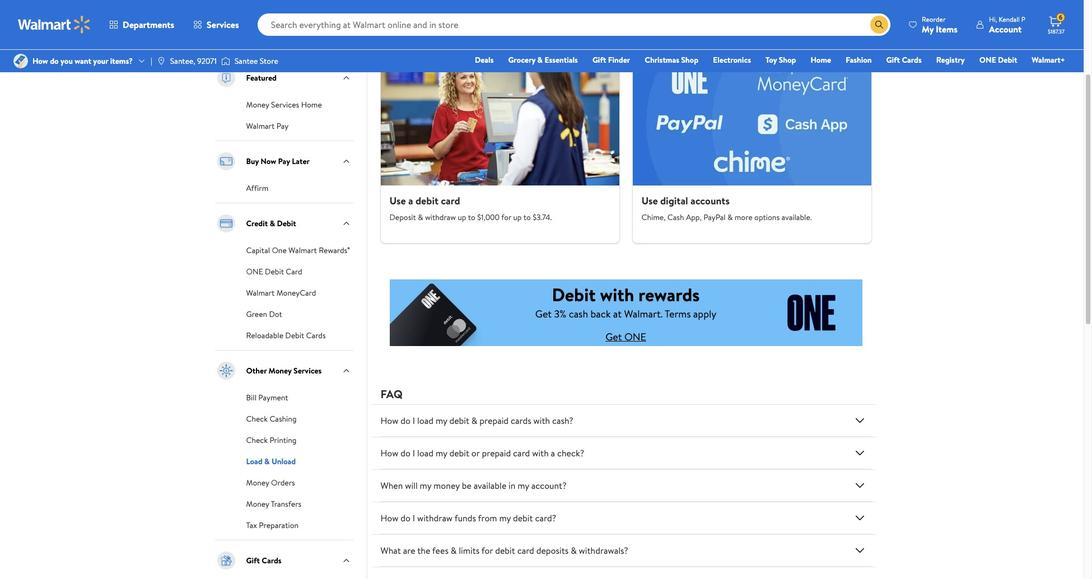 Task type: vqa. For each thing, say whether or not it's contained in the screenshot.
In-store
no



Task type: locate. For each thing, give the bounding box(es) containing it.
a inside use a debit card deposit & withdraw up to $1,000 for up to $3.74.
[[408, 194, 413, 208]]

money for money transfers
[[246, 499, 269, 510]]

money up tax
[[246, 499, 269, 510]]

essentials
[[545, 54, 578, 66]]

2 vertical spatial withdraw
[[417, 512, 453, 524]]

how up the when in the bottom left of the page
[[381, 447, 399, 460]]

0 vertical spatial check
[[246, 413, 268, 425]]

deposit
[[390, 212, 416, 223]]

pay right now
[[278, 156, 290, 167]]

gift for gift cards 'link'
[[887, 54, 900, 66]]

items
[[936, 23, 958, 35]]

0 horizontal spatial a
[[408, 194, 413, 208]]

0 horizontal spatial gift cards
[[246, 555, 282, 566]]

6
[[1059, 12, 1063, 22]]

up left $3.74.
[[513, 212, 522, 223]]

how down faq
[[381, 415, 399, 427]]

1 vertical spatial with
[[534, 415, 550, 427]]

1 horizontal spatial  image
[[221, 55, 230, 67]]

walmart up card at the top of page
[[289, 245, 317, 256]]

gift right gift cards icon
[[246, 555, 260, 566]]

 image
[[13, 54, 28, 68]]

services up 92071
[[207, 18, 239, 31]]

what
[[381, 545, 401, 557]]

gift inside 'link'
[[887, 54, 900, 66]]

get left 3%
[[535, 307, 552, 321]]

2 use from the left
[[642, 194, 658, 208]]

other
[[246, 365, 267, 376]]

your
[[93, 55, 108, 67]]

now
[[261, 156, 276, 167]]

1 horizontal spatial get
[[606, 330, 622, 344]]

3 i from the top
[[413, 512, 415, 524]]

with for cash?
[[534, 415, 550, 427]]

2 vertical spatial i
[[413, 512, 415, 524]]

walmart+ link
[[1027, 54, 1070, 66]]

walmart for walmart pay
[[246, 120, 275, 132]]

0 horizontal spatial shop
[[681, 54, 699, 66]]

one debit
[[980, 54, 1017, 66]]

when will my money be available in my account? image
[[853, 479, 867, 493]]

my right will
[[420, 480, 431, 492]]

how do i load my debit & prepaid cards with cash?
[[381, 415, 573, 427]]

are
[[403, 545, 415, 557]]

with for a
[[532, 447, 549, 460]]

debit inside use a debit card deposit & withdraw up to $1,000 for up to $3.74.
[[416, 194, 439, 208]]

search icon image
[[875, 20, 884, 29]]

debit up how do i load my debit or prepaid card with a check?
[[449, 415, 469, 427]]

check cashing
[[246, 413, 297, 425]]

1 shop from the left
[[681, 54, 699, 66]]

0 vertical spatial pay
[[277, 120, 289, 132]]

gift
[[593, 54, 606, 66], [887, 54, 900, 66], [246, 555, 260, 566]]

withdraw left funds in the left bottom of the page
[[417, 512, 453, 524]]

0 vertical spatial home
[[811, 54, 831, 66]]

use inside use digital accounts chime, cash app, paypal & more options available.
[[642, 194, 658, 208]]

to left $3.74.
[[524, 212, 531, 223]]

0 horizontal spatial home
[[301, 99, 322, 110]]

how up what
[[381, 512, 399, 524]]

0 vertical spatial cards
[[902, 54, 922, 66]]

92071
[[197, 55, 217, 67]]

0 vertical spatial load
[[417, 415, 434, 427]]

money services home
[[246, 99, 322, 110]]

0 horizontal spatial cards
[[262, 555, 282, 566]]

debit up deposit
[[416, 194, 439, 208]]

ways
[[381, 27, 405, 43]]

use inside use a debit card deposit & withdraw up to $1,000 for up to $3.74.
[[390, 194, 406, 208]]

capital one walmart rewards®
[[246, 245, 350, 256]]

how for how do i load my debit or prepaid card with a check?
[[381, 447, 399, 460]]

1 vertical spatial withdraw
[[425, 212, 456, 223]]

deals link
[[470, 54, 499, 66]]

other money services image
[[215, 360, 237, 382]]

debit left at
[[552, 282, 596, 307]]

1 vertical spatial one
[[246, 266, 263, 277]]

 image right |
[[157, 57, 166, 66]]

fashion
[[846, 54, 872, 66]]

0 vertical spatial a
[[408, 194, 413, 208]]

gift right fashion link
[[887, 54, 900, 66]]

0 vertical spatial one
[[980, 54, 996, 66]]

gift cards down tax preparation
[[246, 555, 282, 566]]

cards
[[902, 54, 922, 66], [306, 330, 326, 341], [262, 555, 282, 566]]

gift finder link
[[588, 54, 635, 66]]

1 vertical spatial load
[[417, 447, 434, 460]]

 image right 92071
[[221, 55, 230, 67]]

debit right "limits"
[[495, 545, 515, 557]]

shop right toy
[[779, 54, 796, 66]]

0 horizontal spatial up
[[458, 212, 466, 223]]

get one link
[[606, 330, 646, 344]]

credit & debit
[[246, 218, 296, 229]]

1 horizontal spatial for
[[501, 212, 512, 223]]

0 vertical spatial i
[[413, 415, 415, 427]]

buy now pay later image
[[215, 150, 237, 173]]

money down load
[[246, 477, 269, 488]]

how for how do i withdraw funds from my debit card?
[[381, 512, 399, 524]]

how for how do you want your items?
[[32, 55, 48, 67]]

money up walmart pay link
[[246, 99, 269, 110]]

tax preparation
[[246, 520, 299, 531]]

faq
[[381, 387, 403, 402]]

0 horizontal spatial use
[[390, 194, 406, 208]]

gift left finder
[[593, 54, 606, 66]]

services button
[[184, 11, 249, 38]]

1 vertical spatial check
[[246, 435, 268, 446]]

 image for santee store
[[221, 55, 230, 67]]

1 vertical spatial prepaid
[[482, 447, 511, 460]]

gift for gift finder link
[[593, 54, 606, 66]]

card for debit
[[517, 545, 534, 557]]

2 horizontal spatial to
[[524, 212, 531, 223]]

a up deposit
[[408, 194, 413, 208]]

money services home link
[[246, 98, 322, 110]]

bill payment link
[[246, 391, 288, 403]]

0 vertical spatial card
[[441, 194, 460, 208]]

6 $187.37
[[1048, 12, 1065, 35]]

departments
[[123, 18, 174, 31]]

one down account
[[980, 54, 996, 66]]

how
[[32, 55, 48, 67], [381, 415, 399, 427], [381, 447, 399, 460], [381, 512, 399, 524]]

money right other in the bottom of the page
[[269, 365, 292, 376]]

do down faq
[[401, 415, 411, 427]]

1 horizontal spatial gift cards
[[887, 54, 922, 66]]

use up chime,
[[642, 194, 658, 208]]

money orders
[[246, 477, 295, 488]]

pay down money services home
[[277, 120, 289, 132]]

1 vertical spatial i
[[413, 447, 415, 460]]

2 check from the top
[[246, 435, 268, 446]]

debit right reloadable
[[285, 330, 304, 341]]

for right "limits"
[[482, 545, 493, 557]]

from
[[478, 512, 497, 524]]

2 vertical spatial walmart
[[246, 287, 275, 299]]

to left $1,000
[[468, 212, 475, 223]]

1 horizontal spatial gift
[[593, 54, 606, 66]]

1 horizontal spatial use
[[642, 194, 658, 208]]

0 horizontal spatial to
[[408, 27, 419, 43]]

one down walmart.
[[625, 330, 646, 344]]

2 vertical spatial cards
[[262, 555, 282, 566]]

reloadable debit cards
[[246, 330, 326, 341]]

0 vertical spatial get
[[535, 307, 552, 321]]

cards left registry
[[902, 54, 922, 66]]

1 load from the top
[[417, 415, 434, 427]]

how for how do i load my debit & prepaid cards with cash?
[[381, 415, 399, 427]]

for right $1,000
[[501, 212, 512, 223]]

services up santee store
[[245, 27, 281, 41]]

check
[[246, 413, 268, 425], [246, 435, 268, 446]]

2 load from the top
[[417, 447, 434, 460]]

get down at
[[606, 330, 622, 344]]

1 horizontal spatial a
[[551, 447, 555, 460]]

withdraw right deposit
[[425, 212, 456, 223]]

walmart down money services home
[[246, 120, 275, 132]]

money
[[434, 480, 460, 492]]

cashing
[[270, 413, 297, 425]]

0 vertical spatial for
[[501, 212, 512, 223]]

in
[[509, 480, 516, 492]]

1 vertical spatial for
[[482, 545, 493, 557]]

a left check?
[[551, 447, 555, 460]]

one down the capital
[[246, 266, 263, 277]]

do left you in the left top of the page
[[50, 55, 59, 67]]

up left $1,000
[[458, 212, 466, 223]]

2 horizontal spatial one
[[980, 54, 996, 66]]

cards down the moneycard
[[306, 330, 326, 341]]

debit for one debit card
[[265, 266, 284, 277]]

how left you in the left top of the page
[[32, 55, 48, 67]]

one for one debit card
[[246, 266, 263, 277]]

a
[[408, 194, 413, 208], [551, 447, 555, 460]]

debit left card at the top of page
[[265, 266, 284, 277]]

shop for christmas shop
[[681, 54, 699, 66]]

walmart moneycard link
[[246, 286, 316, 299]]

account
[[989, 23, 1022, 35]]

up
[[458, 212, 466, 223], [513, 212, 522, 223]]

walmart+
[[1032, 54, 1065, 66]]

bill
[[246, 392, 257, 403]]

check up load
[[246, 435, 268, 446]]

 image
[[221, 55, 230, 67], [157, 57, 166, 66]]

pay inside walmart pay link
[[277, 120, 289, 132]]

2 horizontal spatial cards
[[902, 54, 922, 66]]

to right "ways"
[[408, 27, 419, 43]]

prepaid left cards
[[480, 415, 509, 427]]

card inside use a debit card deposit & withdraw up to $1,000 for up to $3.74.
[[441, 194, 460, 208]]

services down reloadable debit cards in the bottom of the page
[[294, 365, 322, 376]]

0 horizontal spatial one
[[246, 266, 263, 277]]

1 horizontal spatial up
[[513, 212, 522, 223]]

& inside use a debit card deposit & withdraw up to $1,000 for up to $3.74.
[[418, 212, 423, 223]]

money up "santee"
[[213, 27, 242, 41]]

1 horizontal spatial to
[[468, 212, 475, 223]]

check cashing link
[[246, 412, 297, 425]]

0 vertical spatial with
[[600, 282, 634, 307]]

walmart up green dot link
[[246, 287, 275, 299]]

do up will
[[401, 447, 411, 460]]

cards down tax preparation
[[262, 555, 282, 566]]

0 horizontal spatial  image
[[157, 57, 166, 66]]

my up how do i load my debit or prepaid card with a check?
[[436, 415, 447, 427]]

0 vertical spatial walmart
[[246, 120, 275, 132]]

load
[[246, 456, 263, 467]]

card?
[[535, 512, 556, 524]]

load for how do i load my debit & prepaid cards with cash?
[[417, 415, 434, 427]]

services up walmart pay link
[[271, 99, 299, 110]]

preparation
[[259, 520, 299, 531]]

how do i withdraw funds from my debit card?
[[381, 512, 556, 524]]

my up money
[[436, 447, 447, 460]]

2 vertical spatial card
[[517, 545, 534, 557]]

load & unload link
[[246, 455, 296, 467]]

prepaid right or
[[482, 447, 511, 460]]

2 vertical spatial with
[[532, 447, 549, 460]]

options
[[755, 212, 780, 223]]

shop right christmas
[[681, 54, 699, 66]]

1 vertical spatial a
[[551, 447, 555, 460]]

1 i from the top
[[413, 415, 415, 427]]

credit & debit image
[[215, 212, 237, 235]]

1 vertical spatial cards
[[306, 330, 326, 341]]

digital
[[660, 194, 688, 208]]

how do i withdraw funds from my debit card? image
[[853, 512, 867, 525]]

0 horizontal spatial for
[[482, 545, 493, 557]]

2 horizontal spatial gift
[[887, 54, 900, 66]]

one debit card
[[246, 266, 302, 277]]

2 i from the top
[[413, 447, 415, 460]]

debit down account
[[998, 54, 1017, 66]]

check for check cashing
[[246, 413, 268, 425]]

green
[[246, 309, 267, 320]]

debit
[[998, 54, 1017, 66], [277, 218, 296, 229], [265, 266, 284, 277], [552, 282, 596, 307], [285, 330, 304, 341]]

use up deposit
[[390, 194, 406, 208]]

money transfers link
[[246, 497, 302, 510]]

i for how do i load my debit & prepaid cards with cash?
[[413, 415, 415, 427]]

paypal
[[704, 212, 726, 223]]

gift cards right fashion
[[887, 54, 922, 66]]

debit for one debit
[[998, 54, 1017, 66]]

list
[[374, 52, 878, 243]]

money
[[213, 27, 242, 41], [246, 99, 269, 110], [269, 365, 292, 376], [246, 477, 269, 488], [246, 499, 269, 510]]

check down bill
[[246, 413, 268, 425]]

2 vertical spatial one
[[625, 330, 646, 344]]

0 vertical spatial prepaid
[[480, 415, 509, 427]]

1 use from the left
[[390, 194, 406, 208]]

withdraw up deals
[[471, 27, 516, 43]]

debit for reloadable debit cards
[[285, 330, 304, 341]]

do up are
[[401, 512, 411, 524]]

0 vertical spatial gift cards
[[887, 54, 922, 66]]

one
[[980, 54, 996, 66], [246, 266, 263, 277], [625, 330, 646, 344]]

limits
[[459, 545, 480, 557]]

1 vertical spatial card
[[513, 447, 530, 460]]

the
[[417, 545, 430, 557]]

walmart pay
[[246, 120, 289, 132]]

& inside use digital accounts chime, cash app, paypal & more options available.
[[728, 212, 733, 223]]

2 up from the left
[[513, 212, 522, 223]]

use a debit card list item
[[374, 52, 626, 243]]

hi, kendall p account
[[989, 14, 1026, 35]]

1 check from the top
[[246, 413, 268, 425]]

with
[[600, 282, 634, 307], [534, 415, 550, 427], [532, 447, 549, 460]]

1 horizontal spatial shop
[[779, 54, 796, 66]]

ways to deposit & withdraw
[[381, 27, 516, 43]]

2 shop from the left
[[779, 54, 796, 66]]

0 horizontal spatial get
[[535, 307, 552, 321]]

at
[[613, 307, 622, 321]]



Task type: describe. For each thing, give the bounding box(es) containing it.
1 horizontal spatial one
[[625, 330, 646, 344]]

do for how do i load my debit or prepaid card with a check?
[[401, 447, 411, 460]]

payment
[[258, 392, 288, 403]]

debit with rewards get 3% cash back at walmart. terms apply
[[535, 282, 717, 321]]

one for one debit
[[980, 54, 996, 66]]

prepaid for card
[[482, 447, 511, 460]]

for inside use a debit card deposit & withdraw up to $1,000 for up to $3.74.
[[501, 212, 512, 223]]

cash?
[[552, 415, 573, 427]]

debit left or
[[449, 447, 469, 460]]

unload
[[272, 456, 296, 467]]

santee
[[235, 55, 258, 67]]

debit inside debit with rewards get 3% cash back at walmart. terms apply
[[552, 282, 596, 307]]

cash
[[569, 307, 588, 321]]

moneycard
[[277, 287, 316, 299]]

use digital accounts chime, cash app, paypal & more options available.
[[642, 194, 812, 223]]

do for how do you want your items?
[[50, 55, 59, 67]]

kendall
[[999, 14, 1020, 24]]

how do i load my debit or prepaid card with a check? image
[[853, 447, 867, 460]]

reloadable
[[246, 330, 283, 341]]

will
[[405, 480, 418, 492]]

gift cards image
[[215, 550, 237, 572]]

credit
[[246, 218, 268, 229]]

how do i load my debit or prepaid card with a check?
[[381, 447, 584, 460]]

money services
[[213, 27, 281, 41]]

green dot link
[[246, 308, 282, 320]]

toy shop
[[766, 54, 796, 66]]

you
[[61, 55, 73, 67]]

available
[[474, 480, 507, 492]]

printing
[[270, 435, 297, 446]]

hi,
[[989, 14, 997, 24]]

christmas
[[645, 54, 679, 66]]

affirm link
[[246, 181, 268, 194]]

withdraw inside use a debit card deposit & withdraw up to $1,000 for up to $3.74.
[[425, 212, 456, 223]]

what are the fees & limits for debit card deposits & withdrawals? image
[[853, 544, 867, 558]]

finder
[[608, 54, 630, 66]]

get one
[[606, 330, 646, 344]]

christmas shop link
[[640, 54, 704, 66]]

1 vertical spatial walmart
[[289, 245, 317, 256]]

my right in
[[518, 480, 529, 492]]

money for money services home
[[246, 99, 269, 110]]

reorder my items
[[922, 14, 958, 35]]

how do i load my debit & prepaid cards with cash? image
[[853, 414, 867, 428]]

when will my money be available in my account?
[[381, 480, 567, 492]]

check?
[[557, 447, 584, 460]]

services inside popup button
[[207, 18, 239, 31]]

green dot
[[246, 309, 282, 320]]

shop for toy shop
[[779, 54, 796, 66]]

tax
[[246, 520, 257, 531]]

$3.74.
[[533, 212, 552, 223]]

debit left the card?
[[513, 512, 533, 524]]

one debit card link
[[246, 265, 302, 277]]

p
[[1022, 14, 1026, 24]]

back
[[591, 307, 611, 321]]

i for how do i load my debit or prepaid card with a check?
[[413, 447, 415, 460]]

Search search field
[[257, 13, 891, 36]]

buy
[[246, 156, 259, 167]]

walmart image
[[18, 16, 91, 34]]

use digital accounts list item
[[626, 52, 878, 243]]

i for how do i withdraw funds from my debit card?
[[413, 512, 415, 524]]

toy
[[766, 54, 777, 66]]

use for use digital accounts
[[642, 194, 658, 208]]

load for how do i load my debit or prepaid card with a check?
[[417, 447, 434, 460]]

with inside debit with rewards get 3% cash back at walmart. terms apply
[[600, 282, 634, 307]]

one
[[272, 245, 287, 256]]

deals
[[475, 54, 494, 66]]

transfers
[[271, 499, 302, 510]]

reorder
[[922, 14, 946, 24]]

debit up one
[[277, 218, 296, 229]]

toy shop link
[[761, 54, 801, 66]]

card
[[286, 266, 302, 277]]

use a debit card deposit & withdraw up to $1,000 for up to $3.74.
[[390, 194, 552, 223]]

1 horizontal spatial cards
[[306, 330, 326, 341]]

1 vertical spatial get
[[606, 330, 622, 344]]

check for check printing
[[246, 435, 268, 446]]

capital one walmart rewards® link
[[246, 244, 350, 256]]

gift finder
[[593, 54, 630, 66]]

deposit
[[421, 27, 458, 43]]

app,
[[686, 212, 702, 223]]

cash
[[668, 212, 684, 223]]

electronics
[[713, 54, 751, 66]]

money for money services
[[213, 27, 242, 41]]

grocery
[[508, 54, 536, 66]]

Walmart Site-Wide search field
[[257, 13, 891, 36]]

1 vertical spatial gift cards
[[246, 555, 282, 566]]

prepaid for cards
[[480, 415, 509, 427]]

walmart for walmart moneycard
[[246, 287, 275, 299]]

santee, 92071
[[170, 55, 217, 67]]

electronics link
[[708, 54, 756, 66]]

1 vertical spatial pay
[[278, 156, 290, 167]]

gift cards inside 'link'
[[887, 54, 922, 66]]

bill payment
[[246, 392, 288, 403]]

later
[[292, 156, 310, 167]]

cards inside 'link'
[[902, 54, 922, 66]]

one debit link
[[975, 54, 1023, 66]]

my right from
[[499, 512, 511, 524]]

other money services
[[246, 365, 322, 376]]

do for how do i withdraw funds from my debit card?
[[401, 512, 411, 524]]

cards
[[511, 415, 531, 427]]

debit with rewards. get 3% cash back at walmart. terms apply. image
[[390, 270, 862, 355]]

use for use a debit card
[[390, 194, 406, 208]]

be
[[462, 480, 472, 492]]

deposits
[[536, 545, 569, 557]]

1 up from the left
[[458, 212, 466, 223]]

store
[[260, 55, 278, 67]]

registry link
[[931, 54, 970, 66]]

do for how do i load my debit & prepaid cards with cash?
[[401, 415, 411, 427]]

affirm
[[246, 183, 268, 194]]

featured image
[[215, 67, 237, 89]]

$1,000
[[477, 212, 500, 223]]

when
[[381, 480, 403, 492]]

fees
[[432, 545, 449, 557]]

0 horizontal spatial gift
[[246, 555, 260, 566]]

1 vertical spatial home
[[301, 99, 322, 110]]

available.
[[782, 212, 812, 223]]

terms
[[665, 307, 691, 321]]

0 vertical spatial withdraw
[[471, 27, 516, 43]]

card for prepaid
[[513, 447, 530, 460]]

list containing use a debit card
[[374, 52, 878, 243]]

money for money orders
[[246, 477, 269, 488]]

items?
[[110, 55, 133, 67]]

get inside debit with rewards get 3% cash back at walmart. terms apply
[[535, 307, 552, 321]]

 image for santee, 92071
[[157, 57, 166, 66]]

grocery & essentials
[[508, 54, 578, 66]]

what are the fees & limits for debit card deposits & withdrawals?
[[381, 545, 628, 557]]

rewards®
[[319, 245, 350, 256]]

account?
[[531, 480, 567, 492]]

my
[[922, 23, 934, 35]]

|
[[151, 55, 152, 67]]

& inside 'link'
[[264, 456, 270, 467]]

1 horizontal spatial home
[[811, 54, 831, 66]]

christmas shop
[[645, 54, 699, 66]]

or
[[472, 447, 480, 460]]



